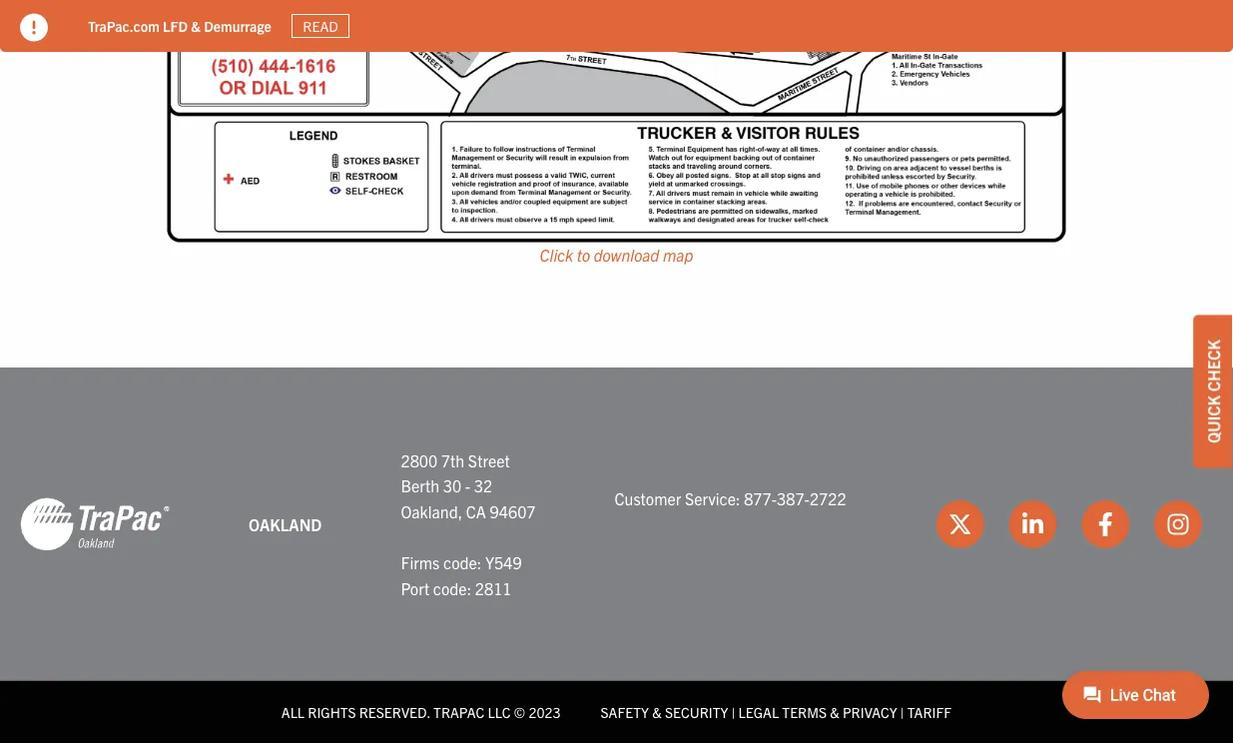 Task type: vqa. For each thing, say whether or not it's contained in the screenshot.
Oakland Image
yes



Task type: describe. For each thing, give the bounding box(es) containing it.
oakland image
[[20, 496, 170, 552]]

oakland,
[[401, 501, 463, 521]]

2811
[[475, 578, 512, 598]]

1 vertical spatial code:
[[433, 578, 472, 598]]

legal
[[739, 703, 779, 721]]

30
[[443, 476, 462, 496]]

quick check link
[[1194, 315, 1234, 468]]

1 horizontal spatial &
[[653, 703, 662, 721]]

y549
[[486, 552, 522, 572]]

demurrage
[[204, 17, 272, 35]]

berth
[[401, 476, 440, 496]]

trapac.com lfd & demurrage
[[88, 17, 272, 35]]

quick check
[[1204, 340, 1224, 443]]

7th
[[441, 450, 465, 470]]

firms
[[401, 552, 440, 572]]

click to download map
[[540, 245, 694, 265]]

service:
[[685, 489, 741, 509]]

customer service: 877-387-2722
[[615, 489, 847, 509]]

2 horizontal spatial &
[[831, 703, 840, 721]]

safety
[[601, 703, 649, 721]]

2722
[[810, 489, 847, 509]]

check
[[1204, 340, 1224, 392]]

tariff
[[908, 703, 952, 721]]

32
[[474, 476, 493, 496]]

rights
[[308, 703, 356, 721]]

387-
[[777, 489, 810, 509]]

legal terms & privacy link
[[739, 703, 898, 721]]

click
[[540, 245, 573, 265]]

reserved.
[[359, 703, 431, 721]]

read
[[303, 17, 338, 35]]

safety & security link
[[601, 703, 729, 721]]

all
[[282, 703, 305, 721]]

street
[[468, 450, 510, 470]]



Task type: locate. For each thing, give the bounding box(es) containing it.
click to download map link
[[540, 245, 694, 265]]

| left legal
[[732, 703, 736, 721]]

&
[[191, 17, 201, 35], [653, 703, 662, 721], [831, 703, 840, 721]]

quick
[[1204, 395, 1224, 443]]

2 | from the left
[[901, 703, 905, 721]]

all rights reserved. trapac llc © 2023
[[282, 703, 561, 721]]

1 horizontal spatial |
[[901, 703, 905, 721]]

trapac
[[434, 703, 485, 721]]

terms
[[783, 703, 827, 721]]

port
[[401, 578, 430, 598]]

to
[[577, 245, 591, 265]]

0 horizontal spatial |
[[732, 703, 736, 721]]

lfd
[[163, 17, 188, 35]]

& right safety
[[653, 703, 662, 721]]

security
[[665, 703, 729, 721]]

-
[[465, 476, 471, 496]]

privacy
[[843, 703, 898, 721]]

0 horizontal spatial &
[[191, 17, 201, 35]]

|
[[732, 703, 736, 721], [901, 703, 905, 721]]

customer
[[615, 489, 682, 509]]

ca
[[466, 501, 487, 521]]

| left tariff
[[901, 703, 905, 721]]

llc
[[488, 703, 511, 721]]

2800
[[401, 450, 438, 470]]

solid image
[[20, 13, 48, 41]]

2023
[[529, 703, 561, 721]]

& right lfd
[[191, 17, 201, 35]]

safety & security | legal terms & privacy | tariff
[[601, 703, 952, 721]]

footer containing 2800 7th street
[[0, 368, 1234, 743]]

& right terms
[[831, 703, 840, 721]]

tariff link
[[908, 703, 952, 721]]

footer
[[0, 368, 1234, 743]]

download
[[594, 245, 660, 265]]

0 vertical spatial code:
[[444, 552, 482, 572]]

877-
[[745, 489, 777, 509]]

1 | from the left
[[732, 703, 736, 721]]

©
[[514, 703, 526, 721]]

94607
[[490, 501, 536, 521]]

read link
[[292, 14, 350, 38]]

firms code:  y549 port code:  2811
[[401, 552, 522, 598]]

code:
[[444, 552, 482, 572], [433, 578, 472, 598]]

trapac.com
[[88, 17, 160, 35]]

map
[[663, 245, 694, 265]]

2800 7th street berth 30 - 32 oakland, ca 94607
[[401, 450, 536, 521]]

code: right port
[[433, 578, 472, 598]]

code: up 2811
[[444, 552, 482, 572]]

oakland
[[249, 514, 322, 534]]



